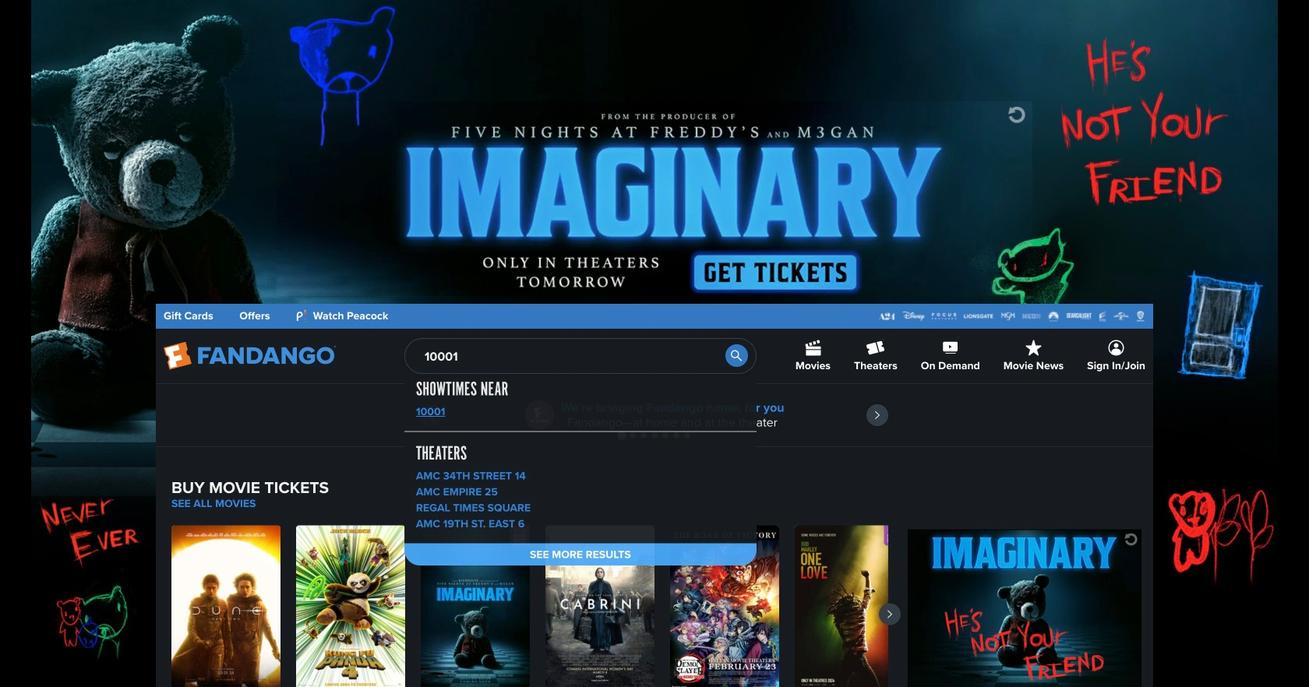 Task type: vqa. For each thing, say whether or not it's contained in the screenshot.
Fandango Home image
no



Task type: locate. For each thing, give the bounding box(es) containing it.
0 vertical spatial advertisement element
[[277, 101, 1033, 296]]

gift box white image
[[510, 526, 530, 546], [884, 526, 904, 546]]

0 horizontal spatial gift box white image
[[510, 526, 530, 546]]

region
[[156, 384, 1154, 447], [172, 526, 904, 688]]

1 vertical spatial region
[[172, 526, 904, 688]]

gift box white image for bob marley: one love (2024) poster image
[[884, 526, 904, 546]]

1 gift box white image from the left
[[510, 526, 530, 546]]

demon slayer: kimetsu no yaiba - to the hashira training (2024) poster image
[[670, 526, 780, 688]]

select a slide to show tab list
[[156, 430, 1154, 441]]

advertisement element
[[277, 101, 1033, 296], [908, 530, 1142, 688]]

1 horizontal spatial gift box white image
[[884, 526, 904, 546]]

None search field
[[404, 338, 757, 566]]

2 gift box white image from the left
[[884, 526, 904, 546]]



Task type: describe. For each thing, give the bounding box(es) containing it.
imaginary (2024) poster image
[[421, 526, 530, 688]]

offer icon image
[[525, 401, 555, 430]]

Search by city, state, zip or movie text field
[[404, 338, 757, 374]]

kung fu panda 4 (2024) poster image
[[296, 526, 405, 688]]

cabrini (2024) poster image
[[546, 526, 655, 688]]

bob marley: one love (2024) poster image
[[795, 526, 904, 688]]

1 vertical spatial advertisement element
[[908, 530, 1142, 688]]

dune: part two (2024) poster image
[[172, 526, 281, 688]]

0 vertical spatial region
[[156, 384, 1154, 447]]

gift box white image for imaginary (2024) poster image on the bottom left of the page
[[510, 526, 530, 546]]



